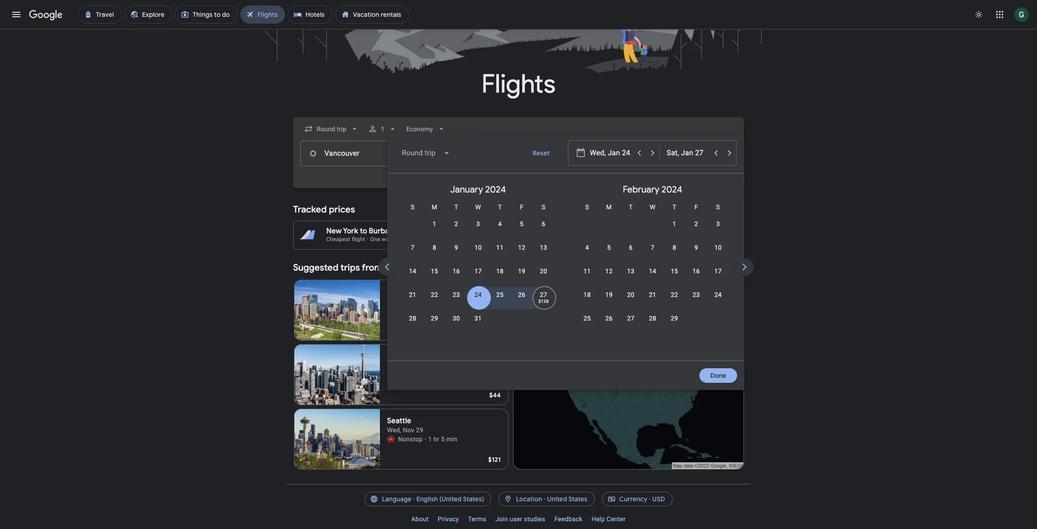 Task type: describe. For each thing, give the bounding box(es) containing it.
2 t from the left
[[498, 204, 502, 211]]

tue, feb 13 element
[[627, 267, 635, 276]]

5 for mon, feb 5 element
[[607, 244, 611, 251]]

cheapest inside miami to burbank or los angeles cheapest flight
[[478, 236, 502, 243]]

27 button
[[620, 314, 642, 336]]

19 for mon, feb 19 element at the bottom right of the page
[[606, 291, 613, 299]]

$121
[[488, 456, 501, 464]]

5 inside 'suggested trips from vancouver' region
[[441, 436, 445, 443]]

change appearance image
[[969, 4, 990, 25]]

thu, jan 11 element
[[497, 243, 504, 252]]

15 for the mon, jan 15 "element"
[[431, 268, 438, 275]]

sun, feb 4 element
[[586, 243, 589, 252]]

from
[[362, 262, 383, 274]]

25 button inside january 2024 row group
[[489, 291, 511, 312]]

12 button inside january 2024 row group
[[511, 243, 533, 265]]

view
[[711, 206, 725, 214]]

9 for tue, jan 9 element
[[455, 244, 458, 251]]

explore destinations
[[672, 264, 733, 272]]

sun, jan 7 element
[[411, 243, 415, 252]]

tue, feb 6 element
[[629, 243, 633, 252]]

language
[[382, 496, 412, 504]]

reset
[[533, 149, 550, 157]]

10 inside calgary wed, jan 10
[[416, 298, 423, 305]]

16 for tue, jan 16 element
[[453, 268, 460, 275]]

1 hr 5 min
[[428, 436, 458, 443]]

join user studies link
[[491, 512, 550, 527]]

terms
[[468, 516, 487, 523]]

new inside "vancouver to new york one way"
[[677, 227, 692, 236]]

trips
[[341, 262, 360, 274]]

m for january 2024
[[432, 204, 438, 211]]

states)
[[463, 496, 484, 504]]

12 for fri, jan 12 element
[[518, 244, 526, 251]]

1 horizontal spatial 18 button
[[577, 291, 598, 312]]

sun, feb 25 element
[[584, 314, 591, 323]]

one way
[[370, 236, 392, 243]]

min for 1 hr 35 min
[[450, 307, 461, 314]]

25 for thu, jan 25 element
[[497, 291, 504, 299]]

join
[[496, 516, 508, 523]]

sat, jan 27, return date. element
[[540, 291, 547, 300]]

hr for 5
[[434, 436, 440, 443]]

15 button inside january 2024 row group
[[424, 267, 446, 289]]

thu, jan 4 element
[[498, 220, 502, 229]]

1 s from the left
[[411, 204, 415, 211]]

f for january 2024
[[520, 204, 524, 211]]

mon, feb 26 element
[[606, 314, 613, 323]]

m for february 2024
[[606, 204, 612, 211]]

prices
[[329, 204, 355, 216]]

row containing 25
[[577, 310, 686, 336]]

(united
[[440, 496, 462, 504]]

row containing 11
[[577, 263, 729, 289]]

miami
[[478, 227, 499, 236]]

min for 1 hr 5 min
[[447, 436, 458, 443]]

row containing 28
[[402, 310, 489, 336]]

1 vertical spatial 6 button
[[620, 243, 642, 265]]

thu, feb 15 element
[[671, 267, 678, 276]]

previous image
[[376, 256, 398, 278]]

next image
[[734, 256, 756, 278]]

5 for fri, jan 5 element
[[520, 221, 524, 228]]

2 23 button from the left
[[686, 291, 708, 312]]

1 one from the left
[[370, 236, 381, 243]]

8 for mon, jan 8 element
[[433, 244, 437, 251]]

row containing 18
[[577, 286, 729, 312]]

february 2024
[[623, 184, 683, 196]]

2 8 button from the left
[[664, 243, 686, 265]]

4 s from the left
[[717, 204, 720, 211]]

1 for 1 hr 35 min
[[428, 307, 432, 314]]

1 or from the left
[[399, 227, 407, 236]]

flight inside miami to burbank or los angeles cheapest flight
[[504, 236, 517, 243]]

nov
[[403, 427, 415, 434]]

1 23 button from the left
[[446, 291, 467, 312]]

fri, jan 26 element
[[518, 291, 526, 300]]

toronto
[[387, 352, 414, 361]]

0 horizontal spatial 4 button
[[489, 220, 511, 241]]

31 button
[[467, 314, 489, 336]]

w for february
[[650, 204, 656, 211]]

wed, for seattle
[[387, 427, 401, 434]]

17 for sat, feb 17 element
[[715, 268, 722, 275]]

tue, jan 30 element
[[453, 314, 460, 323]]

19 for fri, jan 19 element
[[518, 268, 526, 275]]

1 vertical spatial 19 button
[[598, 291, 620, 312]]

12 for the mon, feb 12 element
[[606, 268, 613, 275]]

8 for thu, feb 8 'element'
[[673, 244, 677, 251]]

privacy
[[438, 516, 459, 523]]

calgary wed, jan 10
[[387, 288, 423, 305]]

explore
[[672, 264, 695, 272]]

1 8 button from the left
[[424, 243, 446, 265]]

feb
[[403, 362, 414, 370]]

suggested
[[293, 262, 339, 274]]

29 for "thu, feb 29" 'element'
[[671, 315, 678, 322]]

mon, feb 12 element
[[606, 267, 613, 276]]

0 horizontal spatial 26 button
[[511, 291, 533, 312]]

fri, feb 2 element
[[695, 220, 698, 229]]

english
[[417, 496, 438, 504]]

center
[[607, 516, 626, 523]]

0 horizontal spatial 6 button
[[533, 220, 555, 241]]

toronto wed, feb 7
[[387, 352, 419, 370]]

17 button inside february 2024 row group
[[708, 267, 729, 289]]

help center link
[[587, 512, 631, 527]]

wed, feb 21 element
[[649, 291, 657, 300]]

0 horizontal spatial 13 button
[[533, 243, 555, 265]]

7 for sun, jan 7 element
[[411, 244, 415, 251]]

3 t from the left
[[629, 204, 633, 211]]

2024 for january 2024
[[486, 184, 506, 196]]

11 for thu, jan 11 'element'
[[497, 244, 504, 251]]

wed, feb 7 element
[[651, 243, 655, 252]]

terms link
[[464, 512, 491, 527]]

18 for sun, feb 18 element
[[584, 291, 591, 299]]

mon, feb 5 element
[[607, 243, 611, 252]]

2 s from the left
[[542, 204, 546, 211]]

seattle wed, nov 29
[[387, 417, 424, 434]]

31
[[475, 315, 482, 322]]

help
[[592, 516, 605, 523]]

explore destinations button
[[661, 261, 744, 276]]

1 vertical spatial 20 button
[[620, 291, 642, 312]]

privacy link
[[433, 512, 464, 527]]

10 for sat, feb 10 element
[[715, 244, 722, 251]]

feedback link
[[550, 512, 587, 527]]

tracked prices
[[293, 204, 355, 216]]

january 2024
[[450, 184, 506, 196]]

thu, jan 25 element
[[497, 291, 504, 300]]

wed, feb 14 element
[[649, 267, 657, 276]]

22 button inside february 2024 row group
[[664, 291, 686, 312]]

tue, jan 2 element
[[455, 220, 458, 229]]

mon, jan 29 element
[[431, 314, 438, 323]]

1 29 button from the left
[[424, 314, 446, 336]]

way inside "vancouver to new york one way"
[[666, 236, 676, 243]]

cheapest flight
[[326, 236, 365, 243]]

2 button for january 2024
[[446, 220, 467, 241]]

los inside miami to burbank or los angeles cheapest flight
[[549, 227, 561, 236]]

tracked prices region
[[293, 199, 744, 250]]

1 16 button from the left
[[446, 267, 467, 289]]

states
[[569, 496, 588, 504]]

25 button inside february 2024 row group
[[577, 314, 598, 336]]

grid inside flight "search box"
[[391, 177, 915, 366]]

0 vertical spatial 20 button
[[533, 267, 555, 289]]

10 for wed, jan 10 'element' at the left of page
[[475, 244, 482, 251]]

january
[[450, 184, 483, 196]]

flights
[[482, 68, 556, 100]]

4 for thu, jan 4 element
[[498, 221, 502, 228]]

mon, feb 19 element
[[606, 291, 613, 300]]

about link
[[407, 512, 433, 527]]

sat, feb 17 element
[[715, 267, 722, 276]]

Flight search field
[[286, 117, 915, 391]]

3 button for february 2024
[[708, 220, 729, 241]]

1 vertical spatial 26 button
[[598, 314, 620, 336]]

thu, feb 22 element
[[671, 291, 678, 300]]

2 21 button from the left
[[642, 291, 664, 312]]

united states
[[548, 496, 588, 504]]

2 29 button from the left
[[664, 314, 686, 336]]

miami to burbank or los angeles cheapest flight
[[478, 227, 590, 243]]

0 horizontal spatial 5 button
[[511, 220, 533, 241]]

burbank inside miami to burbank or los angeles cheapest flight
[[509, 227, 538, 236]]

fri, feb 16 element
[[693, 267, 700, 276]]

wed, jan 10 element
[[475, 243, 482, 252]]

row containing 4
[[577, 239, 729, 265]]

sat, feb 24 element
[[715, 291, 722, 300]]

20 for sat, jan 20 element
[[540, 268, 547, 275]]

2 button for february 2024
[[686, 220, 708, 241]]

1 for 1 hr 5 min
[[428, 436, 432, 443]]

$128
[[539, 299, 549, 304]]

0 horizontal spatial 11 button
[[489, 243, 511, 265]]

1 10 button from the left
[[467, 243, 489, 265]]

sun, jan 21 element
[[409, 291, 417, 300]]

1 horizontal spatial 5 button
[[598, 243, 620, 265]]

thu, feb 8 element
[[673, 243, 677, 252]]

26 for fri, jan 26 element
[[518, 291, 526, 299]]

seattle
[[387, 417, 411, 426]]

4 t from the left
[[673, 204, 677, 211]]

suggested trips from vancouver
[[293, 262, 430, 274]]

28 for wed, feb 28 element
[[649, 315, 657, 322]]

1 nonstop from the top
[[398, 307, 423, 314]]

1 7 button from the left
[[402, 243, 424, 265]]

all
[[727, 206, 733, 214]]

1 los from the left
[[408, 227, 420, 236]]

7 for wed, feb 7 element
[[651, 244, 655, 251]]

1 horizontal spatial 11 button
[[577, 267, 598, 289]]

30
[[453, 315, 460, 322]]

21 for wed, feb 21 element
[[649, 291, 657, 299]]

air canada image
[[387, 436, 395, 443]]

1 way from the left
[[382, 236, 392, 243]]

destinations
[[696, 264, 733, 272]]

view all
[[711, 206, 733, 214]]

fri, jan 12 element
[[518, 243, 526, 252]]

york inside "vancouver to new york one way"
[[694, 227, 709, 236]]

location
[[516, 496, 542, 504]]

23 for tue, jan 23 element
[[453, 291, 460, 299]]

february
[[623, 184, 660, 196]]

1 horizontal spatial 4 button
[[577, 243, 598, 265]]

1 flight from the left
[[352, 236, 365, 243]]

mon, jan 15 element
[[431, 267, 438, 276]]

one inside "vancouver to new york one way"
[[654, 236, 664, 243]]

26 for mon, feb 26 element
[[606, 315, 613, 322]]

27 $128
[[539, 291, 549, 304]]

22 for mon, jan 22 "element"
[[431, 291, 438, 299]]

flair airlines image
[[387, 371, 395, 379]]

done button
[[700, 365, 738, 387]]

0 vertical spatial 19 button
[[511, 267, 533, 289]]

tue, feb 27 element
[[627, 314, 635, 323]]



Task type: vqa. For each thing, say whether or not it's contained in the screenshot.
the leftmost 4
yes



Task type: locate. For each thing, give the bounding box(es) containing it.
row
[[424, 212, 555, 241], [664, 212, 729, 241], [402, 239, 555, 265], [577, 239, 729, 265], [402, 263, 555, 289], [577, 263, 729, 289], [402, 286, 555, 312], [577, 286, 729, 312], [402, 310, 489, 336], [577, 310, 686, 336]]

21 button
[[402, 291, 424, 312], [642, 291, 664, 312]]

mon, jan 8 element
[[433, 243, 437, 252]]

15 button up thu, feb 22 "element"
[[664, 267, 686, 289]]

2 wed, from the top
[[387, 362, 401, 370]]

sun, jan 28 element
[[409, 314, 417, 323]]

1 hr 35 min
[[428, 307, 461, 314]]

0 horizontal spatial 14
[[409, 268, 417, 275]]

1 vertical spatial hr
[[434, 436, 440, 443]]

2 m from the left
[[606, 204, 612, 211]]

1 burbank from the left
[[369, 227, 398, 236]]

0 horizontal spatial 4
[[498, 221, 502, 228]]

7 button
[[402, 243, 424, 265], [642, 243, 664, 265]]

9
[[455, 244, 458, 251], [695, 244, 698, 251]]

1 vertical spatial 4 button
[[577, 243, 598, 265]]

s up sat, jan 6 element on the top
[[542, 204, 546, 211]]

23 inside february 2024 row group
[[693, 291, 700, 299]]

1 15 from the left
[[431, 268, 438, 275]]

4 button
[[489, 220, 511, 241], [577, 243, 598, 265]]

2 3 button from the left
[[708, 220, 729, 241]]

vancouver inside "vancouver to new york one way"
[[630, 227, 666, 236]]

1 horizontal spatial 17 button
[[708, 267, 729, 289]]

0 horizontal spatial 27
[[540, 291, 547, 299]]

6 button
[[533, 220, 555, 241], [620, 243, 642, 265]]

2 14 from the left
[[649, 268, 657, 275]]

25 left fri, jan 26 element
[[497, 291, 504, 299]]

2 one from the left
[[654, 236, 664, 243]]

19 inside january 2024 row group
[[518, 268, 526, 275]]

1 16 from the left
[[453, 268, 460, 275]]

0 horizontal spatial 19
[[518, 268, 526, 275]]

0 vertical spatial 27
[[540, 291, 547, 299]]

0 horizontal spatial 18 button
[[489, 267, 511, 289]]

or inside miami to burbank or los angeles cheapest flight
[[540, 227, 547, 236]]

user
[[510, 516, 523, 523]]

f up fri, feb 2 element
[[695, 204, 698, 211]]

1 24 from the left
[[475, 291, 482, 299]]

2024 for february 2024
[[662, 184, 683, 196]]

1 inside february 2024 row group
[[673, 221, 677, 228]]

wed, for toronto
[[387, 362, 401, 370]]

 image
[[425, 435, 427, 444]]

done
[[711, 372, 727, 380]]

29 inside january 2024 row group
[[431, 315, 438, 322]]

york up fri, feb 9 "element"
[[694, 227, 709, 236]]

vancouver up wed, feb 7 element
[[630, 227, 666, 236]]

4 right "wed, jan 3" element
[[498, 221, 502, 228]]

35
[[441, 307, 449, 314]]

24 for sat, feb 24 element
[[715, 291, 722, 299]]

9 button up tue, jan 16 element
[[446, 243, 467, 265]]

1 horizontal spatial 28 button
[[642, 314, 664, 336]]

0 vertical spatial 11
[[497, 244, 504, 251]]

0 vertical spatial 6 button
[[533, 220, 555, 241]]

1 horizontal spatial 2 button
[[686, 220, 708, 241]]

0 horizontal spatial to
[[360, 227, 367, 236]]

2 1 button from the left
[[664, 220, 686, 241]]

0 vertical spatial 13 button
[[533, 243, 555, 265]]

1 horizontal spatial f
[[695, 204, 698, 211]]

30 button
[[446, 314, 467, 336]]

jan
[[403, 298, 414, 305]]

2 f from the left
[[695, 204, 698, 211]]

2 2 button from the left
[[686, 220, 708, 241]]

7 inside january 2024 row group
[[411, 244, 415, 251]]

0 horizontal spatial 7 button
[[402, 243, 424, 265]]

28 for 'sun, jan 28' element
[[409, 315, 417, 322]]

17 for wed, jan 17 element
[[475, 268, 482, 275]]

2 3 from the left
[[717, 221, 720, 228]]

18 button up thu, jan 25 element
[[489, 267, 511, 289]]

12 inside february 2024 row group
[[606, 268, 613, 275]]

44 US dollars text field
[[489, 392, 501, 400]]

to up thu, feb 8 'element'
[[668, 227, 675, 236]]

grid containing january 2024
[[391, 177, 915, 366]]

0 vertical spatial 12 button
[[511, 243, 533, 265]]

0 horizontal spatial 3
[[477, 221, 480, 228]]

15 button
[[424, 267, 446, 289], [664, 267, 686, 289]]

23 inside january 2024 row group
[[453, 291, 460, 299]]

angeles
[[422, 227, 449, 236], [562, 227, 590, 236]]

26 inside january 2024 row group
[[518, 291, 526, 299]]

m inside january 2024 row group
[[432, 204, 438, 211]]

1 horizontal spatial 8 button
[[664, 243, 686, 265]]

0 horizontal spatial 18
[[497, 268, 504, 275]]

0 horizontal spatial flight
[[352, 236, 365, 243]]

1 new from the left
[[326, 227, 342, 236]]

15 button inside february 2024 row group
[[664, 267, 686, 289]]

m
[[432, 204, 438, 211], [606, 204, 612, 211]]

0 vertical spatial 18
[[497, 268, 504, 275]]

22 button inside january 2024 row group
[[424, 291, 446, 312]]

29 for mon, jan 29 element
[[431, 315, 438, 322]]

2024
[[486, 184, 506, 196], [662, 184, 683, 196]]

1 21 from the left
[[409, 291, 417, 299]]

1 8 from the left
[[433, 244, 437, 251]]

0 horizontal spatial 21 button
[[402, 291, 424, 312]]

january 2024 row group
[[391, 177, 566, 357]]

2 york from the left
[[694, 227, 709, 236]]

9 button
[[446, 243, 467, 265], [686, 243, 708, 265]]

2 17 from the left
[[715, 268, 722, 275]]

16 inside january 2024 row group
[[453, 268, 460, 275]]

3 inside february 2024 row group
[[717, 221, 720, 228]]

february 2024 row group
[[566, 177, 740, 357]]

1 horizontal spatial 15 button
[[664, 267, 686, 289]]

2 24 button from the left
[[708, 291, 729, 312]]

7
[[411, 244, 415, 251], [651, 244, 655, 251], [415, 362, 419, 370]]

0 horizontal spatial 13
[[540, 244, 547, 251]]

2 los from the left
[[549, 227, 561, 236]]

1 vertical spatial 25 button
[[577, 314, 598, 336]]

0 horizontal spatial 12
[[518, 244, 526, 251]]

18 for thu, jan 18 element
[[497, 268, 504, 275]]

mon, jan 22 element
[[431, 291, 438, 300]]

9 inside february 2024 row group
[[695, 244, 698, 251]]

12 button
[[511, 243, 533, 265], [598, 267, 620, 289]]

to for miami
[[501, 227, 508, 236]]

2 left the 'sat, feb 3' element
[[695, 221, 698, 228]]

tue, jan 9 element
[[455, 243, 458, 252]]

22 inside february 2024 row group
[[671, 291, 678, 299]]

new up cheapest flight
[[326, 227, 342, 236]]

22 for thu, feb 22 "element"
[[671, 291, 678, 299]]

2 28 from the left
[[649, 315, 657, 322]]

hr for 35
[[434, 307, 440, 314]]

1 horizontal spatial 23
[[693, 291, 700, 299]]

4 button up thu, jan 11 'element'
[[489, 220, 511, 241]]

9 button up fri, feb 16 "element"
[[686, 243, 708, 265]]

23 for the fri, feb 23 element
[[693, 291, 700, 299]]

28 left "thu, feb 29" 'element'
[[649, 315, 657, 322]]

burbank up fri, jan 12 element
[[509, 227, 538, 236]]

15 for thu, feb 15 element
[[671, 268, 678, 275]]

20 button up tue, feb 27 element
[[620, 291, 642, 312]]

0 horizontal spatial 8 button
[[424, 243, 446, 265]]

10
[[475, 244, 482, 251], [715, 244, 722, 251], [416, 298, 423, 305]]

0 vertical spatial 5 button
[[511, 220, 533, 241]]

1 vertical spatial 11
[[584, 268, 591, 275]]

nonstop down nov at the left of page
[[398, 436, 423, 443]]

23 button up 30
[[446, 291, 467, 312]]

7 left mon, jan 8 element
[[411, 244, 415, 251]]

0 horizontal spatial 20 button
[[533, 267, 555, 289]]

6 for sat, jan 6 element on the top
[[542, 221, 546, 228]]

t down the february
[[629, 204, 633, 211]]

28
[[409, 315, 417, 322], [649, 315, 657, 322]]

nonstop down jan
[[398, 307, 423, 314]]

wed, inside seattle wed, nov 29
[[387, 427, 401, 434]]

29 button left tue, jan 30 element
[[424, 314, 446, 336]]

29 right wed, feb 28 element
[[671, 315, 678, 322]]

1 horizontal spatial 26
[[606, 315, 613, 322]]

new
[[326, 227, 342, 236], [677, 227, 692, 236]]

1 button
[[365, 118, 401, 140]]

1 2024 from the left
[[486, 184, 506, 196]]

1 vertical spatial 4
[[586, 244, 589, 251]]

row containing 14
[[402, 263, 555, 289]]

7 inside toronto wed, feb 7
[[415, 362, 419, 370]]

25
[[497, 291, 504, 299], [584, 315, 591, 322]]

11 down miami
[[497, 244, 504, 251]]

wed, for calgary
[[387, 298, 401, 305]]

1 28 button from the left
[[402, 314, 424, 336]]

29 right nov at the left of page
[[416, 427, 424, 434]]

3 to from the left
[[668, 227, 675, 236]]

sat, jan 6 element
[[542, 220, 546, 229]]

2 10 button from the left
[[708, 243, 729, 265]]

28 inside january 2024 row group
[[409, 315, 417, 322]]

5 inside january 2024 row group
[[520, 221, 524, 228]]

1 23 from the left
[[453, 291, 460, 299]]

to inside miami to burbank or los angeles cheapest flight
[[501, 227, 508, 236]]

1 horizontal spatial 1 button
[[664, 220, 686, 241]]

sat, feb 10 element
[[715, 243, 722, 252]]

2 15 from the left
[[671, 268, 678, 275]]

wed, jan 31 element
[[475, 314, 482, 323]]

0 horizontal spatial 11
[[497, 244, 504, 251]]

1 horizontal spatial 2024
[[662, 184, 683, 196]]

1 horizontal spatial 6
[[629, 244, 633, 251]]

to right miami
[[501, 227, 508, 236]]

1 9 button from the left
[[446, 243, 467, 265]]

fri, jan 19 element
[[518, 267, 526, 276]]

vancouver inside region
[[384, 262, 430, 274]]

15 inside february 2024 row group
[[671, 268, 678, 275]]

18 inside february 2024 row group
[[584, 291, 591, 299]]

1 horizontal spatial 3
[[717, 221, 720, 228]]

one up wed, feb 7 element
[[654, 236, 664, 243]]

2 7 button from the left
[[642, 243, 664, 265]]

wed, inside calgary wed, jan 10
[[387, 298, 401, 305]]

13 inside january 2024 row group
[[540, 244, 547, 251]]

1 horizontal spatial 21
[[649, 291, 657, 299]]

sat, jan 13 element
[[540, 243, 547, 252]]

1 for thu, feb 1 element
[[673, 221, 677, 228]]

2 hr from the top
[[434, 436, 440, 443]]

0 horizontal spatial 21
[[409, 291, 417, 299]]

18 left mon, feb 19 element at the bottom right of the page
[[584, 291, 591, 299]]

or left the 'mon, jan 1' element
[[399, 227, 407, 236]]

17 inside february 2024 row group
[[715, 268, 722, 275]]

1 horizontal spatial 13
[[627, 268, 635, 275]]

16 inside february 2024 row group
[[693, 268, 700, 275]]

to for vancouver
[[668, 227, 675, 236]]

2 way from the left
[[666, 236, 676, 243]]

21 button up wed, feb 28 element
[[642, 291, 664, 312]]

1 3 from the left
[[477, 221, 480, 228]]

9 for fri, feb 9 "element"
[[695, 244, 698, 251]]

Return text field
[[667, 141, 709, 166], [667, 141, 729, 166]]

22 inside january 2024 row group
[[431, 291, 438, 299]]

vancouver to new york one way
[[630, 227, 709, 243]]

f inside row group
[[695, 204, 698, 211]]

1 horizontal spatial burbank
[[509, 227, 538, 236]]

1 17 button from the left
[[467, 267, 489, 289]]

10 button up wed, jan 17 element
[[467, 243, 489, 265]]

12 right 'sun, feb 11' element
[[606, 268, 613, 275]]

24
[[475, 291, 482, 299], [715, 291, 722, 299]]

angeles inside miami to burbank or los angeles cheapest flight
[[562, 227, 590, 236]]

3 s from the left
[[586, 204, 589, 211]]

19 left tue, feb 20 element
[[606, 291, 613, 299]]

28 button left "thu, feb 29" 'element'
[[642, 314, 664, 336]]

2 8 from the left
[[673, 244, 677, 251]]

26 right the sun, feb 25 element
[[606, 315, 613, 322]]

27
[[540, 291, 547, 299], [627, 315, 635, 322]]

1 horizontal spatial 28
[[649, 315, 657, 322]]

s up new york to burbank or los angeles
[[411, 204, 415, 211]]

feedback
[[555, 516, 583, 523]]

row containing 21
[[402, 286, 555, 312]]

1 cheapest from the left
[[326, 236, 351, 243]]

1 f from the left
[[520, 204, 524, 211]]

1 to from the left
[[360, 227, 367, 236]]

0 horizontal spatial f
[[520, 204, 524, 211]]

2 or from the left
[[540, 227, 547, 236]]

2 to from the left
[[501, 227, 508, 236]]

27 inside '27 $128'
[[540, 291, 547, 299]]

cheapest
[[326, 236, 351, 243], [478, 236, 502, 243]]

wed, inside toronto wed, feb 7
[[387, 362, 401, 370]]

15 left tue, jan 16 element
[[431, 268, 438, 275]]

english (united states)
[[417, 496, 484, 504]]

29 down 1 hr 35 min
[[431, 315, 438, 322]]

0 horizontal spatial 20
[[540, 268, 547, 275]]

13 for sat, jan 13 element
[[540, 244, 547, 251]]

w inside february 2024 row group
[[650, 204, 656, 211]]

5 inside row
[[607, 244, 611, 251]]

t up thu, feb 1 element
[[673, 204, 677, 211]]

1 for the 'mon, jan 1' element
[[433, 221, 437, 228]]

8 left tue, jan 9 element
[[433, 244, 437, 251]]

4 button up 'sun, feb 11' element
[[577, 243, 598, 265]]

9 inside january 2024 row group
[[455, 244, 458, 251]]

24 button right the fri, feb 23 element
[[708, 291, 729, 312]]

tue, jan 23 element
[[453, 291, 460, 300]]

22 button
[[424, 291, 446, 312], [664, 291, 686, 312]]

0 horizontal spatial 22 button
[[424, 291, 446, 312]]

2 16 from the left
[[693, 268, 700, 275]]

w down february 2024
[[650, 204, 656, 211]]

16
[[453, 268, 460, 275], [693, 268, 700, 275]]

1 1 button from the left
[[424, 220, 446, 241]]

1 15 button from the left
[[424, 267, 446, 289]]

2 for january 2024
[[455, 221, 458, 228]]

15 inside january 2024 row group
[[431, 268, 438, 275]]

f for february 2024
[[695, 204, 698, 211]]

2 new from the left
[[677, 227, 692, 236]]

2 22 button from the left
[[664, 291, 686, 312]]

1 vertical spatial 5 button
[[598, 243, 620, 265]]

vancouver
[[630, 227, 666, 236], [384, 262, 430, 274]]

24 right tue, jan 23 element
[[475, 291, 482, 299]]

26 inside february 2024 row group
[[606, 315, 613, 322]]

11 button up thu, jan 18 element
[[489, 243, 511, 265]]

27 for 27
[[627, 315, 635, 322]]

16 button up tue, jan 23 element
[[446, 267, 467, 289]]

1 28 from the left
[[409, 315, 417, 322]]

0 horizontal spatial 6
[[542, 221, 546, 228]]

thu, feb 29 element
[[671, 314, 678, 323]]

20 inside january 2024 row group
[[540, 268, 547, 275]]

18
[[497, 268, 504, 275], [584, 291, 591, 299]]

about
[[411, 516, 429, 523]]

20 right fri, jan 19 element
[[540, 268, 547, 275]]

None text field
[[301, 141, 429, 166]]

10 down miami
[[475, 244, 482, 251]]

27 for 27 $128
[[540, 291, 547, 299]]

23 button
[[446, 291, 467, 312], [686, 291, 708, 312]]

12 button inside february 2024 row group
[[598, 267, 620, 289]]

1 t from the left
[[455, 204, 458, 211]]

2 burbank from the left
[[509, 227, 538, 236]]

0 horizontal spatial 29
[[416, 427, 424, 434]]

or up sat, jan 13 element
[[540, 227, 547, 236]]

1 button for february 2024
[[664, 220, 686, 241]]

$154
[[722, 236, 737, 243]]

1 horizontal spatial new
[[677, 227, 692, 236]]

1 button for january 2024
[[424, 220, 446, 241]]

1 17 from the left
[[475, 268, 482, 275]]

29 inside february 2024 row group
[[671, 315, 678, 322]]

f
[[520, 204, 524, 211], [695, 204, 698, 211]]

3 for january 2024
[[477, 221, 480, 228]]

1 horizontal spatial 4
[[586, 244, 589, 251]]

2 for february 2024
[[695, 221, 698, 228]]

1 m from the left
[[432, 204, 438, 211]]

2 16 button from the left
[[686, 267, 708, 289]]

4 for sun, feb 4 element
[[586, 244, 589, 251]]

121 US dollars text field
[[488, 456, 501, 464]]

22 button up mon, jan 29 element
[[424, 291, 446, 312]]

0 horizontal spatial or
[[399, 227, 407, 236]]

28 button left mon, jan 29 element
[[402, 314, 424, 336]]

s up sun, feb 4 element
[[586, 204, 589, 211]]

17
[[475, 268, 482, 275], [715, 268, 722, 275]]

14 button up sun, jan 21 element
[[402, 267, 424, 289]]

13 for tue, feb 13 element
[[627, 268, 635, 275]]

8 button up the mon, jan 15 "element"
[[424, 243, 446, 265]]

wed, jan 3 element
[[477, 220, 480, 229]]

2 w from the left
[[650, 204, 656, 211]]

2 vertical spatial wed,
[[387, 427, 401, 434]]

0 horizontal spatial angeles
[[422, 227, 449, 236]]

1 w from the left
[[475, 204, 481, 211]]

1 24 button from the left
[[467, 291, 489, 312]]

1 vertical spatial 25
[[584, 315, 591, 322]]

0 horizontal spatial 24
[[475, 291, 482, 299]]

19 button up mon, feb 26 element
[[598, 291, 620, 312]]

17 right tue, jan 16 element
[[475, 268, 482, 275]]

help center
[[592, 516, 626, 523]]

1 vertical spatial 20
[[627, 291, 635, 299]]

row containing 7
[[402, 239, 555, 265]]

sat, jan 20 element
[[540, 267, 547, 276]]

25 button left mon, feb 26 element
[[577, 314, 598, 336]]

cheapest down prices
[[326, 236, 351, 243]]

0 vertical spatial 26 button
[[511, 291, 533, 312]]

wed, jan 17 element
[[475, 267, 482, 276]]

one
[[370, 236, 381, 243], [654, 236, 664, 243]]

sun, feb 11 element
[[584, 267, 591, 276]]

19 inside february 2024 row group
[[606, 291, 613, 299]]

usd
[[653, 496, 666, 504]]

0 horizontal spatial 24 button
[[467, 291, 489, 312]]

fri, jan 5 element
[[520, 220, 524, 229]]

1 hr from the top
[[434, 307, 440, 314]]

suggested trips from vancouver region
[[293, 257, 744, 474]]

27 inside button
[[627, 315, 635, 322]]

22 up 1 hr 35 min
[[431, 291, 438, 299]]

calgary
[[387, 288, 414, 297]]

reset button
[[522, 142, 561, 164]]

m up the 'mon, jan 1' element
[[432, 204, 438, 211]]

8 inside february 2024 row group
[[673, 244, 677, 251]]

1 horizontal spatial 16 button
[[686, 267, 708, 289]]

17 right fri, feb 16 "element"
[[715, 268, 722, 275]]

0 horizontal spatial 19 button
[[511, 267, 533, 289]]

Departure text field
[[590, 141, 632, 166]]

1 horizontal spatial 22
[[671, 291, 678, 299]]

12 inside january 2024 row group
[[518, 244, 526, 251]]

main menu image
[[11, 9, 22, 20]]

21 inside february 2024 row group
[[649, 291, 657, 299]]

0 horizontal spatial 9 button
[[446, 243, 467, 265]]

4
[[498, 221, 502, 228], [586, 244, 589, 251]]

20 for tue, feb 20 element
[[627, 291, 635, 299]]

1 vertical spatial 18
[[584, 291, 591, 299]]

14 for wed, feb 14 element
[[649, 268, 657, 275]]

2 2 from the left
[[695, 221, 698, 228]]

grid
[[391, 177, 915, 366]]

19 button up fri, jan 26 element
[[511, 267, 533, 289]]

hr
[[434, 307, 440, 314], [434, 436, 440, 443]]

burbank up the one way at the left of the page
[[369, 227, 398, 236]]

8 button up thu, feb 15 element
[[664, 243, 686, 265]]

16 for fri, feb 16 "element"
[[693, 268, 700, 275]]

29 inside seattle wed, nov 29
[[416, 427, 424, 434]]

3 button for january 2024
[[467, 220, 489, 241]]

to up cheapest flight
[[360, 227, 367, 236]]

6
[[542, 221, 546, 228], [629, 244, 633, 251]]

fri, feb 9 element
[[695, 243, 698, 252]]

1 vertical spatial 18 button
[[577, 291, 598, 312]]

w up "wed, jan 3" element
[[475, 204, 481, 211]]

1 horizontal spatial 29 button
[[664, 314, 686, 336]]

11 inside february 2024 row group
[[584, 268, 591, 275]]

0 horizontal spatial 17 button
[[467, 267, 489, 289]]

24 button up 31
[[467, 291, 489, 312]]

1 vertical spatial 27
[[627, 315, 635, 322]]

1 horizontal spatial 21 button
[[642, 291, 664, 312]]

flight left the one way at the left of the page
[[352, 236, 365, 243]]

2 flight from the left
[[504, 236, 517, 243]]

1 vertical spatial 13 button
[[620, 267, 642, 289]]

25 inside february 2024 row group
[[584, 315, 591, 322]]

10 inside february 2024 row group
[[715, 244, 722, 251]]

18 inside january 2024 row group
[[497, 268, 504, 275]]

11 inside january 2024 row group
[[497, 244, 504, 251]]

2 2024 from the left
[[662, 184, 683, 196]]

15
[[431, 268, 438, 275], [671, 268, 678, 275]]

0 horizontal spatial 5
[[441, 436, 445, 443]]

0 vertical spatial 25 button
[[489, 291, 511, 312]]

currency
[[620, 496, 648, 504]]

1 3 button from the left
[[467, 220, 489, 241]]

12 button up mon, feb 19 element at the bottom right of the page
[[598, 267, 620, 289]]

0 horizontal spatial 26
[[518, 291, 526, 299]]

13 inside february 2024 row group
[[627, 268, 635, 275]]

1 angeles from the left
[[422, 227, 449, 236]]

21 for sun, jan 21 element
[[409, 291, 417, 299]]

york up cheapest flight
[[343, 227, 358, 236]]

6 left wed, feb 7 element
[[629, 244, 633, 251]]

8 down "vancouver to new york one way"
[[673, 244, 677, 251]]

0 horizontal spatial 16
[[453, 268, 460, 275]]

None field
[[301, 121, 363, 137], [403, 121, 450, 137], [395, 142, 458, 164], [301, 121, 363, 137], [403, 121, 450, 137], [395, 142, 458, 164]]

4 inside row
[[586, 244, 589, 251]]

wed, up air canada image
[[387, 427, 401, 434]]

, 128 us dollars element
[[539, 299, 549, 304]]

new right thu, feb 1 element
[[677, 227, 692, 236]]

swap origin and destination. image
[[425, 148, 436, 159]]

mon, jan 1 element
[[433, 220, 437, 229]]

14 inside january 2024 row group
[[409, 268, 417, 275]]

6 for tue, feb 6 element
[[629, 244, 633, 251]]

21 right tue, feb 20 element
[[649, 291, 657, 299]]

tue, jan 16 element
[[453, 267, 460, 276]]

1 2 from the left
[[455, 221, 458, 228]]

1 9 from the left
[[455, 244, 458, 251]]

6 inside february 2024 row group
[[629, 244, 633, 251]]

29 button right wed, feb 28 element
[[664, 314, 686, 336]]

14 inside february 2024 row group
[[649, 268, 657, 275]]

19
[[518, 268, 526, 275], [606, 291, 613, 299]]

1 horizontal spatial 20 button
[[620, 291, 642, 312]]

w for january
[[475, 204, 481, 211]]

1 horizontal spatial 14 button
[[642, 267, 664, 289]]

21 inside january 2024 row group
[[409, 291, 417, 299]]

w inside january 2024 row group
[[475, 204, 481, 211]]

m inside february 2024 row group
[[606, 204, 612, 211]]

2 button
[[446, 220, 467, 241], [686, 220, 708, 241]]

11
[[497, 244, 504, 251], [584, 268, 591, 275]]

20
[[540, 268, 547, 275], [627, 291, 635, 299]]

0 horizontal spatial 15
[[431, 268, 438, 275]]

25 for the sun, feb 25 element
[[584, 315, 591, 322]]

28 inside february 2024 row group
[[649, 315, 657, 322]]

6 button up tue, feb 13 element
[[620, 243, 642, 265]]

2 24 from the left
[[715, 291, 722, 299]]

3 inside january 2024 row group
[[477, 221, 480, 228]]

studies
[[524, 516, 546, 523]]

1
[[381, 125, 385, 133], [433, 221, 437, 228], [673, 221, 677, 228], [428, 307, 432, 314], [428, 436, 432, 443]]

to inside "vancouver to new york one way"
[[668, 227, 675, 236]]

1 horizontal spatial 12 button
[[598, 267, 620, 289]]

2 angeles from the left
[[562, 227, 590, 236]]

1 14 button from the left
[[402, 267, 424, 289]]

12 button up fri, jan 19 element
[[511, 243, 533, 265]]

tue, feb 20 element
[[627, 291, 635, 300]]

f inside january 2024 row group
[[520, 204, 524, 211]]

Departure text field
[[590, 141, 632, 166]]

sun, jan 14 element
[[409, 267, 417, 276]]

2 9 from the left
[[695, 244, 698, 251]]

1 york from the left
[[343, 227, 358, 236]]

1 button up mon, jan 8 element
[[424, 220, 446, 241]]

0 horizontal spatial 25 button
[[489, 291, 511, 312]]

24 button
[[467, 291, 489, 312], [708, 291, 729, 312]]

14 for sun, jan 14 element
[[409, 268, 417, 275]]

wed, jan 24, departure date. element
[[475, 291, 482, 300]]

1 horizontal spatial york
[[694, 227, 709, 236]]

m up mon, feb 5 element
[[606, 204, 612, 211]]

t
[[455, 204, 458, 211], [498, 204, 502, 211], [629, 204, 633, 211], [673, 204, 677, 211]]

28 button
[[402, 314, 424, 336], [642, 314, 664, 336]]

s
[[411, 204, 415, 211], [542, 204, 546, 211], [586, 204, 589, 211], [717, 204, 720, 211]]

2 horizontal spatial 29
[[671, 315, 678, 322]]

0 horizontal spatial 17
[[475, 268, 482, 275]]

20 button up 'sat, jan 27, return date.' element
[[533, 267, 555, 289]]

3 right tue, jan 2 element
[[477, 221, 480, 228]]

17 inside january 2024 row group
[[475, 268, 482, 275]]

18 button up the sun, feb 25 element
[[577, 291, 598, 312]]

0 vertical spatial 4 button
[[489, 220, 511, 241]]

11 for 'sun, feb 11' element
[[584, 268, 591, 275]]

thu, jan 18 element
[[497, 267, 504, 276]]

17 button up wed, jan 24, departure date. element
[[467, 267, 489, 289]]

1 inside popup button
[[381, 125, 385, 133]]

6 inside january 2024 row group
[[542, 221, 546, 228]]

join user studies
[[496, 516, 546, 523]]

0 vertical spatial 12
[[518, 244, 526, 251]]

1 horizontal spatial 7
[[415, 362, 419, 370]]

1 horizontal spatial 19
[[606, 291, 613, 299]]

8 inside january 2024 row group
[[433, 244, 437, 251]]

2 14 button from the left
[[642, 267, 664, 289]]

1 22 from the left
[[431, 291, 438, 299]]

10 right jan
[[416, 298, 423, 305]]

wed, feb 28 element
[[649, 314, 657, 323]]

thu, feb 1 element
[[673, 220, 677, 229]]

2 nonstop from the top
[[398, 436, 423, 443]]

1 horizontal spatial 17
[[715, 268, 722, 275]]

26
[[518, 291, 526, 299], [606, 315, 613, 322]]

fri, feb 23 element
[[693, 291, 700, 300]]

25 inside january 2024 row group
[[497, 291, 504, 299]]

1 inside january 2024 row group
[[433, 221, 437, 228]]

row group
[[740, 177, 915, 357]]

2 15 button from the left
[[664, 267, 686, 289]]

5 button up the mon, feb 12 element
[[598, 243, 620, 265]]

sun, feb 18 element
[[584, 291, 591, 300]]

3 for february 2024
[[717, 221, 720, 228]]

14 button
[[402, 267, 424, 289], [642, 267, 664, 289]]

1 vertical spatial wed,
[[387, 362, 401, 370]]

0 horizontal spatial 12 button
[[511, 243, 533, 265]]

2 22 from the left
[[671, 291, 678, 299]]

24 right the fri, feb 23 element
[[715, 291, 722, 299]]

1 21 button from the left
[[402, 291, 424, 312]]

6 right fri, jan 5 element
[[542, 221, 546, 228]]

13 right the mon, feb 12 element
[[627, 268, 635, 275]]

1 vertical spatial 19
[[606, 291, 613, 299]]

1 horizontal spatial 16
[[693, 268, 700, 275]]

15 right wed, feb 14 element
[[671, 268, 678, 275]]

angeles up sun, feb 4 element
[[562, 227, 590, 236]]

f up fri, jan 5 element
[[520, 204, 524, 211]]

7 right feb
[[415, 362, 419, 370]]

7 inside february 2024 row group
[[651, 244, 655, 251]]

1 22 button from the left
[[424, 291, 446, 312]]

tracked
[[293, 204, 327, 216]]

13 button up tue, feb 20 element
[[620, 267, 642, 289]]

24 for wed, jan 24, departure date. element
[[475, 291, 482, 299]]

14 left thu, feb 15 element
[[649, 268, 657, 275]]

29
[[431, 315, 438, 322], [671, 315, 678, 322], [416, 427, 424, 434]]

5 button
[[511, 220, 533, 241], [598, 243, 620, 265]]

1 2 button from the left
[[446, 220, 467, 241]]

8 button
[[424, 243, 446, 265], [664, 243, 686, 265]]

2
[[455, 221, 458, 228], [695, 221, 698, 228]]

3 wed, from the top
[[387, 427, 401, 434]]

2024 right january
[[486, 184, 506, 196]]

2 28 button from the left
[[642, 314, 664, 336]]

20 inside february 2024 row group
[[627, 291, 635, 299]]

new york to burbank or los angeles
[[326, 227, 449, 236]]

2 9 button from the left
[[686, 243, 708, 265]]

10 inside january 2024 row group
[[475, 244, 482, 251]]

sat, feb 3 element
[[717, 220, 720, 229]]

22
[[431, 291, 438, 299], [671, 291, 678, 299]]

united
[[548, 496, 567, 504]]

12 down miami to burbank or los angeles cheapest flight
[[518, 244, 526, 251]]

burbank
[[369, 227, 398, 236], [509, 227, 538, 236]]

2 23 from the left
[[693, 291, 700, 299]]

0 horizontal spatial 10 button
[[467, 243, 489, 265]]

$44
[[489, 392, 501, 400]]

2 cheapest from the left
[[478, 236, 502, 243]]

wed, up flair airlines icon
[[387, 362, 401, 370]]

9 up 'explore destinations' button at the right
[[695, 244, 698, 251]]

0 vertical spatial hr
[[434, 307, 440, 314]]

1 wed, from the top
[[387, 298, 401, 305]]

1 14 from the left
[[409, 268, 417, 275]]



